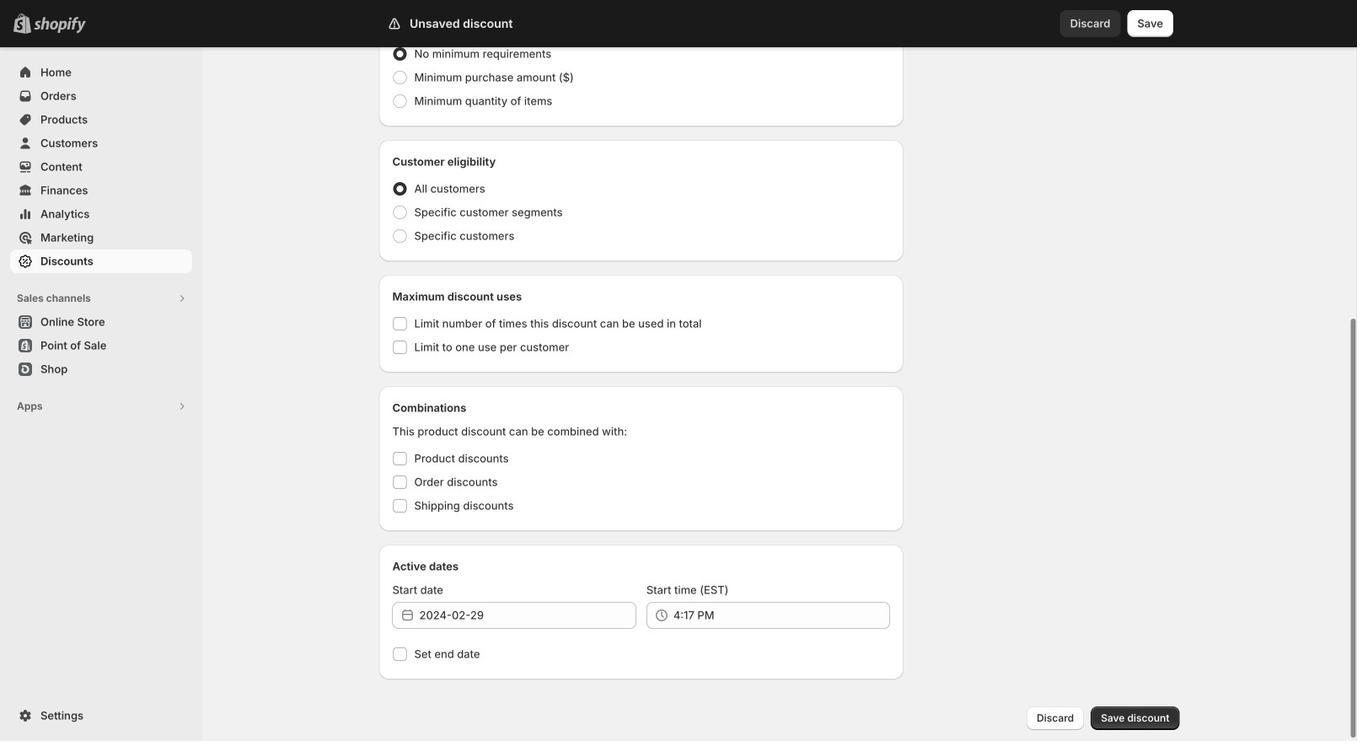 Task type: locate. For each thing, give the bounding box(es) containing it.
YYYY-MM-DD text field
[[419, 602, 636, 629]]

shopify image
[[34, 17, 86, 34]]



Task type: describe. For each thing, give the bounding box(es) containing it.
Enter time text field
[[674, 602, 891, 629]]



Task type: vqa. For each thing, say whether or not it's contained in the screenshot.
text field
no



